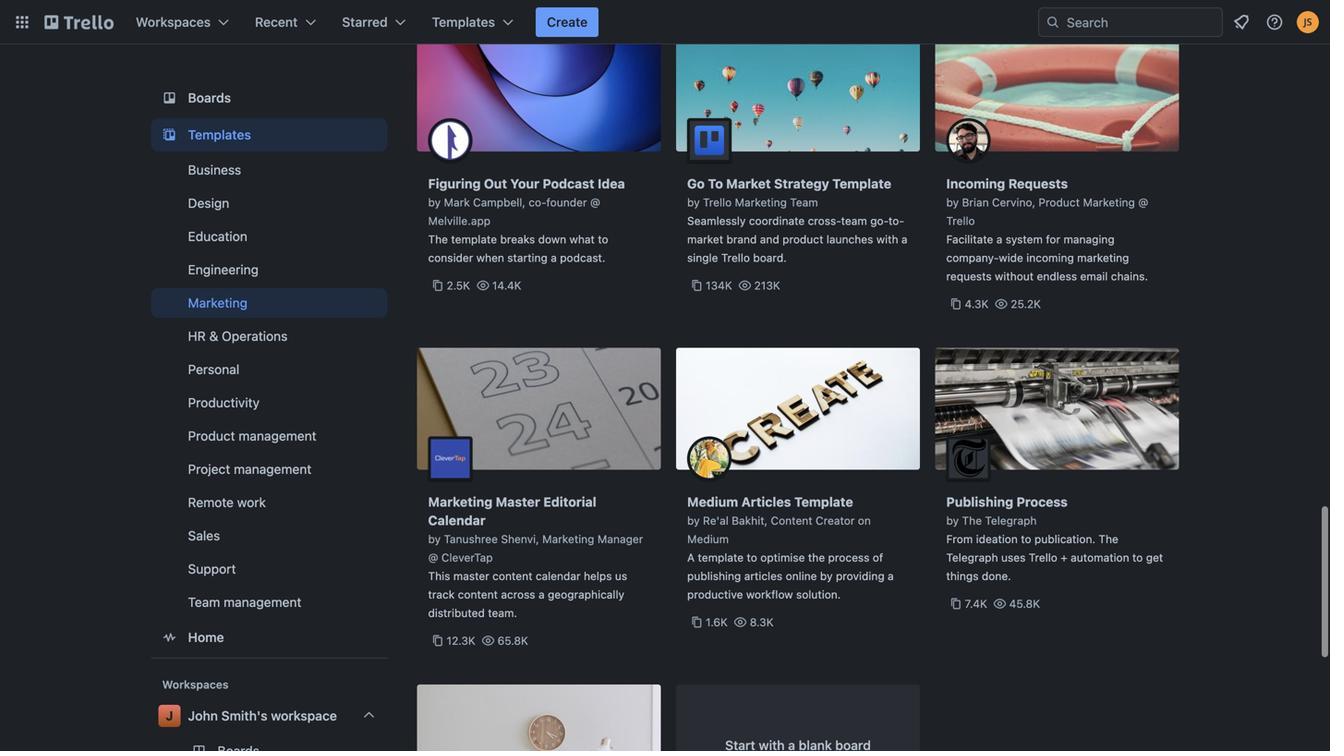 Task type: describe. For each thing, give the bounding box(es) containing it.
template board image
[[158, 124, 181, 146]]

open information menu image
[[1266, 13, 1284, 31]]

podcast.
[[560, 251, 606, 264]]

marketing up the &
[[188, 295, 248, 310]]

operations
[[222, 328, 288, 344]]

manager
[[598, 533, 643, 546]]

company-
[[947, 251, 999, 264]]

board.
[[753, 251, 787, 264]]

recent button
[[244, 7, 327, 37]]

what
[[570, 233, 595, 246]]

this
[[428, 570, 450, 583]]

boards link
[[151, 81, 388, 115]]

email
[[1081, 270, 1108, 283]]

to left get
[[1133, 551, 1143, 564]]

tanushree shenvi, marketing manager @ clevertap image
[[428, 437, 473, 481]]

brian cervino, product marketing @ trello image
[[947, 118, 991, 163]]

online
[[786, 570, 817, 583]]

Search field
[[1061, 8, 1222, 36]]

workflow
[[746, 588, 793, 601]]

workspaces inside popup button
[[136, 14, 211, 30]]

campbell,
[[473, 196, 526, 209]]

hr & operations
[[188, 328, 288, 344]]

idea
[[598, 176, 625, 191]]

education
[[188, 229, 247, 244]]

calendar
[[536, 570, 581, 583]]

of
[[873, 551, 883, 564]]

done.
[[982, 570, 1011, 583]]

home link
[[151, 621, 388, 654]]

track
[[428, 588, 455, 601]]

management for project management
[[234, 462, 312, 477]]

clevertap
[[442, 551, 493, 564]]

system
[[1006, 233, 1043, 246]]

+
[[1061, 551, 1068, 564]]

workspace
[[271, 708, 337, 723]]

45.8k
[[1010, 597, 1040, 610]]

process
[[1017, 494, 1068, 510]]

team management link
[[151, 588, 388, 617]]

seamlessly
[[687, 214, 746, 227]]

1 vertical spatial telegraph
[[947, 551, 998, 564]]

uses
[[1001, 551, 1026, 564]]

solution.
[[796, 588, 841, 601]]

sales
[[188, 528, 220, 543]]

@ inside figuring out your podcast idea by mark campbell, co-founder @ melville.app the template breaks down what to consider when starting a podcast.
[[590, 196, 600, 209]]

personal
[[188, 362, 239, 377]]

education link
[[151, 222, 388, 251]]

master
[[496, 494, 540, 510]]

marketing link
[[151, 288, 388, 318]]

project
[[188, 462, 230, 477]]

2.5k
[[447, 279, 470, 292]]

trello inside publishing process by the telegraph from ideation to publication. the telegraph uses trello + automation to get things done.
[[1029, 551, 1058, 564]]

0 vertical spatial telegraph
[[985, 514, 1037, 527]]

ideation
[[976, 533, 1018, 546]]

medium articles template by re'al bakhit, content creator on medium a template to optimise the process of publishing articles online by providing a productive workflow solution.
[[687, 494, 894, 601]]

productivity link
[[151, 388, 388, 418]]

requests
[[947, 270, 992, 283]]

8.3k
[[750, 616, 774, 629]]

25.2k
[[1011, 298, 1041, 310]]

publishing
[[687, 570, 741, 583]]

14.4k
[[492, 279, 522, 292]]

cross-
[[808, 214, 841, 227]]

&
[[209, 328, 218, 344]]

recent
[[255, 14, 298, 30]]

requests
[[1009, 176, 1068, 191]]

team
[[841, 214, 867, 227]]

by inside figuring out your podcast idea by mark campbell, co-founder @ melville.app the template breaks down what to consider when starting a podcast.
[[428, 196, 441, 209]]

the telegraph image
[[947, 437, 991, 481]]

to inside figuring out your podcast idea by mark campbell, co-founder @ melville.app the template breaks down what to consider when starting a podcast.
[[598, 233, 608, 246]]

marketing inside incoming requests by brian cervino, product marketing @ trello facilitate a system for managing company-wide incoming marketing requests without endless email chains.
[[1083, 196, 1135, 209]]

@ inside incoming requests by brian cervino, product marketing @ trello facilitate a system for managing company-wide incoming marketing requests without endless email chains.
[[1138, 196, 1149, 209]]

us
[[615, 570, 628, 583]]

a inside marketing master editorial calendar by  tanushree shenvi, marketing manager @ clevertap this master content calendar helps us track content across a geographically distributed team.
[[539, 588, 545, 601]]

1.6k
[[706, 616, 728, 629]]

your
[[510, 176, 540, 191]]

management for team management
[[224, 595, 302, 610]]

from
[[947, 533, 973, 546]]

j
[[166, 708, 173, 723]]

by inside incoming requests by brian cervino, product marketing @ trello facilitate a system for managing company-wide incoming marketing requests without endless email chains.
[[947, 196, 959, 209]]

a inside incoming requests by brian cervino, product marketing @ trello facilitate a system for managing company-wide incoming marketing requests without endless email chains.
[[997, 233, 1003, 246]]

founder
[[547, 196, 587, 209]]

productive
[[687, 588, 743, 601]]

facilitate
[[947, 233, 994, 246]]

articles
[[742, 494, 791, 510]]

to
[[708, 176, 723, 191]]

0 vertical spatial content
[[493, 570, 533, 583]]

publication.
[[1035, 533, 1096, 546]]

to up the uses
[[1021, 533, 1032, 546]]

by inside go to market strategy template by trello marketing team seamlessly coordinate cross-team go-to- market brand and product launches with a single trello board.
[[687, 196, 700, 209]]

project management link
[[151, 455, 388, 484]]

smith's
[[221, 708, 268, 723]]

home image
[[158, 626, 181, 649]]

optimise
[[761, 551, 805, 564]]

work
[[237, 495, 266, 510]]

market
[[726, 176, 771, 191]]

template inside figuring out your podcast idea by mark campbell, co-founder @ melville.app the template breaks down what to consider when starting a podcast.
[[451, 233, 497, 246]]

@ inside marketing master editorial calendar by  tanushree shenvi, marketing manager @ clevertap this master content calendar helps us track content across a geographically distributed team.
[[428, 551, 438, 564]]

business link
[[151, 155, 388, 185]]

incoming
[[947, 176, 1006, 191]]

managing
[[1064, 233, 1115, 246]]



Task type: vqa. For each thing, say whether or not it's contained in the screenshot.
"HR"
yes



Task type: locate. For each thing, give the bounding box(es) containing it.
team.
[[488, 607, 517, 619]]

back to home image
[[44, 7, 114, 37]]

remote
[[188, 495, 234, 510]]

by up from
[[947, 514, 959, 527]]

medium up re'al
[[687, 494, 738, 510]]

a up wide at the right top of page
[[997, 233, 1003, 246]]

starred button
[[331, 7, 417, 37]]

workspaces up board icon
[[136, 14, 211, 30]]

@ down idea
[[590, 196, 600, 209]]

by inside marketing master editorial calendar by  tanushree shenvi, marketing manager @ clevertap this master content calendar helps us track content across a geographically distributed team.
[[428, 533, 441, 546]]

marketing up managing
[[1083, 196, 1135, 209]]

a right across
[[539, 588, 545, 601]]

chains.
[[1111, 270, 1148, 283]]

4.3k
[[965, 298, 989, 310]]

go-
[[871, 214, 889, 227]]

0 horizontal spatial team
[[188, 595, 220, 610]]

support link
[[151, 554, 388, 584]]

product down requests on the top right of the page
[[1039, 196, 1080, 209]]

the inside figuring out your podcast idea by mark campbell, co-founder @ melville.app the template breaks down what to consider when starting a podcast.
[[428, 233, 448, 246]]

team down strategy
[[790, 196, 818, 209]]

calendar
[[428, 513, 486, 528]]

trello left + in the right bottom of the page
[[1029, 551, 1058, 564]]

telegraph up things
[[947, 551, 998, 564]]

1 horizontal spatial @
[[590, 196, 600, 209]]

template up publishing
[[698, 551, 744, 564]]

product inside "product management" link
[[188, 428, 235, 443]]

content
[[771, 514, 813, 527]]

launches
[[827, 233, 874, 246]]

@ up chains. at the top right of page
[[1138, 196, 1149, 209]]

1 vertical spatial medium
[[687, 533, 729, 546]]

product management
[[188, 428, 317, 443]]

0 horizontal spatial template
[[451, 233, 497, 246]]

management down productivity link
[[239, 428, 317, 443]]

workspaces up john
[[162, 678, 229, 691]]

0 horizontal spatial templates
[[188, 127, 251, 142]]

1 horizontal spatial the
[[962, 514, 982, 527]]

to
[[598, 233, 608, 246], [1021, 533, 1032, 546], [747, 551, 758, 564], [1133, 551, 1143, 564]]

0 vertical spatial management
[[239, 428, 317, 443]]

with
[[877, 233, 899, 246]]

telegraph up ideation
[[985, 514, 1037, 527]]

and
[[760, 233, 780, 246]]

brian
[[962, 196, 989, 209]]

marketing down market
[[735, 196, 787, 209]]

management inside "link"
[[234, 462, 312, 477]]

1 vertical spatial product
[[188, 428, 235, 443]]

medium
[[687, 494, 738, 510], [687, 533, 729, 546]]

a
[[902, 233, 908, 246], [997, 233, 1003, 246], [551, 251, 557, 264], [888, 570, 894, 583], [539, 588, 545, 601]]

editorial
[[544, 494, 597, 510]]

trello up seamlessly
[[703, 196, 732, 209]]

a down down
[[551, 251, 557, 264]]

providing
[[836, 570, 885, 583]]

incoming
[[1027, 251, 1074, 264]]

0 vertical spatial template
[[451, 233, 497, 246]]

tanushree
[[444, 533, 498, 546]]

search image
[[1046, 15, 1061, 30]]

0 vertical spatial team
[[790, 196, 818, 209]]

single
[[687, 251, 718, 264]]

template inside go to market strategy template by trello marketing team seamlessly coordinate cross-team go-to- market brand and product launches with a single trello board.
[[833, 176, 892, 191]]

2 medium from the top
[[687, 533, 729, 546]]

trello
[[703, 196, 732, 209], [947, 214, 975, 227], [721, 251, 750, 264], [1029, 551, 1058, 564]]

7.4k
[[965, 597, 988, 610]]

process
[[828, 551, 870, 564]]

trello inside incoming requests by brian cervino, product marketing @ trello facilitate a system for managing company-wide incoming marketing requests without endless email chains.
[[947, 214, 975, 227]]

a inside go to market strategy template by trello marketing team seamlessly coordinate cross-team go-to- market brand and product launches with a single trello board.
[[902, 233, 908, 246]]

template
[[451, 233, 497, 246], [698, 551, 744, 564]]

2 horizontal spatial the
[[1099, 533, 1119, 546]]

team
[[790, 196, 818, 209], [188, 595, 220, 610]]

1 vertical spatial team
[[188, 595, 220, 610]]

support
[[188, 561, 236, 577]]

figuring
[[428, 176, 481, 191]]

mark campbell, co-founder @ melville.app image
[[428, 118, 473, 163]]

for
[[1046, 233, 1061, 246]]

without
[[995, 270, 1034, 283]]

the up consider
[[428, 233, 448, 246]]

a inside figuring out your podcast idea by mark campbell, co-founder @ melville.app the template breaks down what to consider when starting a podcast.
[[551, 251, 557, 264]]

consider
[[428, 251, 473, 264]]

hr & operations link
[[151, 322, 388, 351]]

template up creator
[[794, 494, 853, 510]]

0 vertical spatial product
[[1039, 196, 1080, 209]]

1 horizontal spatial team
[[790, 196, 818, 209]]

0 notifications image
[[1231, 11, 1253, 33]]

product up project on the bottom left of page
[[188, 428, 235, 443]]

0 vertical spatial templates
[[432, 14, 495, 30]]

workspaces button
[[125, 7, 240, 37]]

content down master
[[458, 588, 498, 601]]

to right what
[[598, 233, 608, 246]]

content up across
[[493, 570, 533, 583]]

0 vertical spatial template
[[833, 176, 892, 191]]

team management
[[188, 595, 302, 610]]

a right providing
[[888, 570, 894, 583]]

coordinate
[[749, 214, 805, 227]]

1 vertical spatial the
[[962, 514, 982, 527]]

team inside go to market strategy template by trello marketing team seamlessly coordinate cross-team go-to- market brand and product launches with a single trello board.
[[790, 196, 818, 209]]

by left re'al
[[687, 514, 700, 527]]

team down support
[[188, 595, 220, 610]]

template down 'melville.app'
[[451, 233, 497, 246]]

0 horizontal spatial @
[[428, 551, 438, 564]]

strategy
[[774, 176, 830, 191]]

by left mark
[[428, 196, 441, 209]]

0 vertical spatial the
[[428, 233, 448, 246]]

2 vertical spatial management
[[224, 595, 302, 610]]

management down "product management" link
[[234, 462, 312, 477]]

0 horizontal spatial product
[[188, 428, 235, 443]]

template inside the medium articles template by re'al bakhit, content creator on medium a template to optimise the process of publishing articles online by providing a productive workflow solution.
[[698, 551, 744, 564]]

product inside incoming requests by brian cervino, product marketing @ trello facilitate a system for managing company-wide incoming marketing requests without endless email chains.
[[1039, 196, 1080, 209]]

management for product management
[[239, 428, 317, 443]]

134k
[[706, 279, 732, 292]]

design link
[[151, 188, 388, 218]]

0 vertical spatial medium
[[687, 494, 738, 510]]

templates link
[[151, 118, 388, 152]]

primary element
[[0, 0, 1330, 44]]

mark
[[444, 196, 470, 209]]

publishing
[[947, 494, 1014, 510]]

1 vertical spatial workspaces
[[162, 678, 229, 691]]

1 medium from the top
[[687, 494, 738, 510]]

endless
[[1037, 270, 1077, 283]]

engineering
[[188, 262, 259, 277]]

2 vertical spatial the
[[1099, 533, 1119, 546]]

templates button
[[421, 7, 525, 37]]

distributed
[[428, 607, 485, 619]]

re'al
[[703, 514, 729, 527]]

marketing
[[735, 196, 787, 209], [1083, 196, 1135, 209], [188, 295, 248, 310], [428, 494, 493, 510], [542, 533, 595, 546]]

1 vertical spatial templates
[[188, 127, 251, 142]]

geographically
[[548, 588, 625, 601]]

management down the support link
[[224, 595, 302, 610]]

john
[[188, 708, 218, 723]]

to up articles
[[747, 551, 758, 564]]

by down the calendar
[[428, 533, 441, 546]]

medium down re'al
[[687, 533, 729, 546]]

to inside the medium articles template by re'al bakhit, content creator on medium a template to optimise the process of publishing articles online by providing a productive workflow solution.
[[747, 551, 758, 564]]

1 horizontal spatial product
[[1039, 196, 1080, 209]]

cervino,
[[992, 196, 1036, 209]]

1 horizontal spatial templates
[[432, 14, 495, 30]]

by down go
[[687, 196, 700, 209]]

the down publishing
[[962, 514, 982, 527]]

a inside the medium articles template by re'al bakhit, content creator on medium a template to optimise the process of publishing articles online by providing a productive workflow solution.
[[888, 570, 894, 583]]

templates up business at left
[[188, 127, 251, 142]]

home
[[188, 630, 224, 645]]

0 vertical spatial workspaces
[[136, 14, 211, 30]]

business
[[188, 162, 241, 177]]

productivity
[[188, 395, 260, 410]]

project management
[[188, 462, 312, 477]]

1 vertical spatial template
[[698, 551, 744, 564]]

a right with
[[902, 233, 908, 246]]

co-
[[529, 196, 547, 209]]

template inside the medium articles template by re'al bakhit, content creator on medium a template to optimise the process of publishing articles online by providing a productive workflow solution.
[[794, 494, 853, 510]]

on
[[858, 514, 871, 527]]

1 vertical spatial management
[[234, 462, 312, 477]]

1 vertical spatial content
[[458, 588, 498, 601]]

1 horizontal spatial template
[[698, 551, 744, 564]]

remote work link
[[151, 488, 388, 517]]

template up team
[[833, 176, 892, 191]]

down
[[538, 233, 567, 246]]

starting
[[508, 251, 548, 264]]

marketing down the editorial
[[542, 533, 595, 546]]

templates right starred dropdown button
[[432, 14, 495, 30]]

john smith (johnsmith38824343) image
[[1297, 11, 1319, 33]]

12.3k
[[447, 634, 476, 647]]

board image
[[158, 87, 181, 109]]

0 horizontal spatial the
[[428, 233, 448, 246]]

a
[[687, 551, 695, 564]]

by inside publishing process by the telegraph from ideation to publication. the telegraph uses trello + automation to get things done.
[[947, 514, 959, 527]]

by left brian
[[947, 196, 959, 209]]

templates
[[432, 14, 495, 30], [188, 127, 251, 142]]

engineering link
[[151, 255, 388, 285]]

by up solution. in the right bottom of the page
[[820, 570, 833, 583]]

trello marketing team image
[[687, 118, 732, 163]]

product management link
[[151, 421, 388, 451]]

product
[[783, 233, 824, 246]]

re'al bakhit, content creator on medium image
[[687, 437, 732, 481]]

brand
[[727, 233, 757, 246]]

the up automation
[[1099, 533, 1119, 546]]

get
[[1146, 551, 1163, 564]]

workspaces
[[136, 14, 211, 30], [162, 678, 229, 691]]

go to market strategy template by trello marketing team seamlessly coordinate cross-team go-to- market brand and product launches with a single trello board.
[[687, 176, 908, 264]]

trello down 'brand'
[[721, 251, 750, 264]]

213k
[[754, 279, 780, 292]]

marketing inside go to market strategy template by trello marketing team seamlessly coordinate cross-team go-to- market brand and product launches with a single trello board.
[[735, 196, 787, 209]]

remote work
[[188, 495, 266, 510]]

1 vertical spatial template
[[794, 494, 853, 510]]

marketing up the calendar
[[428, 494, 493, 510]]

2 horizontal spatial @
[[1138, 196, 1149, 209]]

trello up facilitate
[[947, 214, 975, 227]]

templates inside popup button
[[432, 14, 495, 30]]

@ up this
[[428, 551, 438, 564]]

product
[[1039, 196, 1080, 209], [188, 428, 235, 443]]



